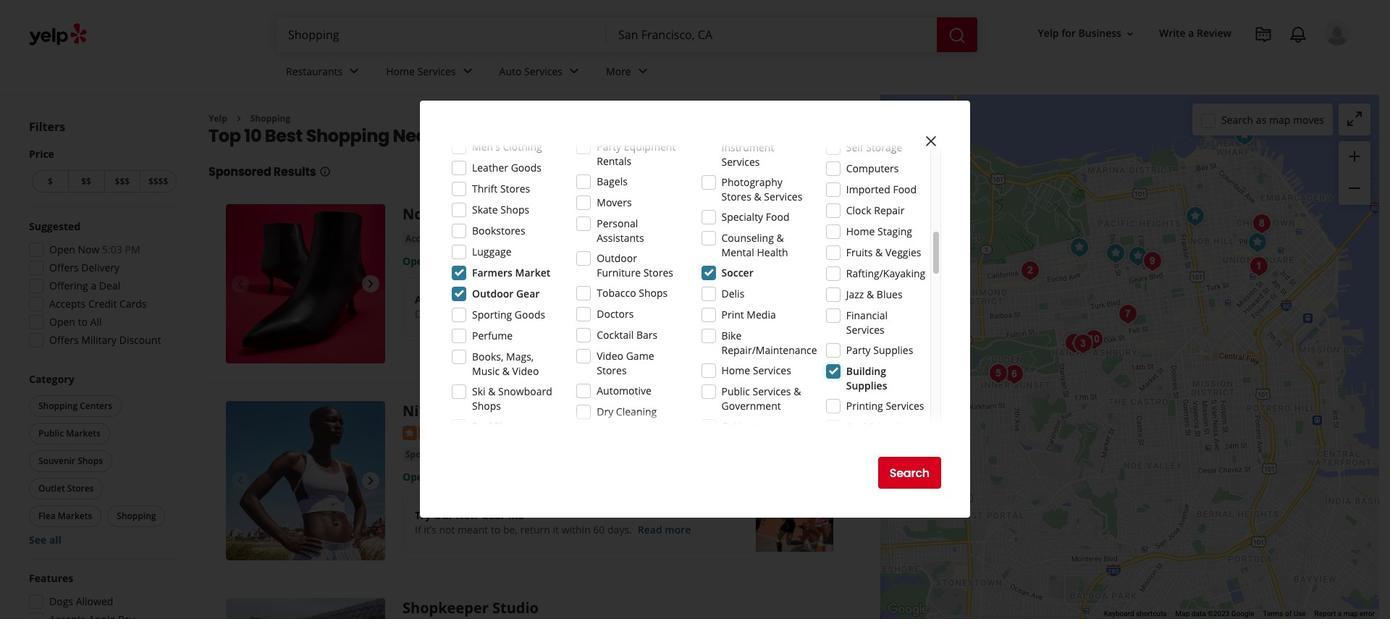 Task type: vqa. For each thing, say whether or not it's contained in the screenshot.
print
yes



Task type: locate. For each thing, give the bounding box(es) containing it.
0 vertical spatial outdoor
[[597, 251, 637, 265]]

1 vertical spatial supplies
[[847, 379, 888, 393]]

stores right shoe
[[549, 233, 577, 245]]

1 horizontal spatial surf
[[847, 420, 866, 434]]

pm
[[125, 243, 140, 256], [479, 255, 494, 268]]

party for party supplies
[[847, 343, 871, 357]]

expand map image
[[1347, 110, 1364, 127]]

goods down the $50
[[515, 308, 546, 322]]

markets for flea markets
[[58, 510, 92, 522]]

bagels
[[597, 175, 628, 188]]

party inside party equipment rentals
[[597, 140, 622, 154]]

a inside "link"
[[1189, 26, 1195, 40]]

surf down printing
[[847, 420, 866, 434]]

& inside photography stores & services
[[754, 190, 762, 204]]

sunglasses link
[[464, 232, 517, 247]]

1 24 chevron down v2 image from the left
[[346, 63, 363, 80]]

0 vertical spatial gear
[[516, 287, 540, 301]]

0 vertical spatial yelp
[[1038, 26, 1059, 40]]

services up government
[[753, 385, 791, 398]]

nike san francisco image
[[1243, 228, 1272, 257]]

pm right the 9:00 at the left of page
[[479, 255, 494, 268]]

group containing suggested
[[25, 219, 180, 352]]

offers up offering at the top left of the page
[[49, 261, 79, 275]]

0 horizontal spatial pm
[[125, 243, 140, 256]]

slideshow element
[[226, 205, 385, 364], [226, 402, 385, 561]]

sporting goods down the under
[[472, 308, 546, 322]]

0 vertical spatial food
[[893, 183, 917, 196]]

yelp for yelp link
[[209, 112, 227, 125]]

2 next image from the top
[[362, 473, 380, 490]]

shopkeeper studio link
[[403, 599, 539, 618]]

anime pop image
[[1248, 209, 1277, 238]]

services down financial
[[847, 323, 885, 337]]

to inside try our new gear irl if it's not meant to be, return it within 60 days. read more
[[491, 523, 501, 537]]

1 next image from the top
[[362, 276, 380, 293]]

2 previous image from the top
[[232, 473, 249, 490]]

outlet stores
[[38, 482, 94, 495]]

slideshow element for nordstrom
[[226, 205, 385, 364]]

zoom out image
[[1347, 180, 1364, 197]]

& right ski
[[488, 385, 496, 398]]

music
[[472, 364, 500, 378]]

markets inside button
[[66, 427, 101, 440]]

a left deal
[[91, 279, 96, 293]]

reviews)
[[527, 425, 566, 439]]

surf left shop
[[472, 419, 492, 433]]

open
[[49, 243, 75, 256], [403, 255, 430, 268], [49, 315, 75, 329], [403, 470, 430, 484]]

0 vertical spatial map
[[1270, 113, 1291, 126]]

offers for offers delivery
[[49, 261, 79, 275]]

stores up automotive at the bottom
[[597, 364, 627, 377]]

open for now
[[49, 243, 75, 256]]

4 24 chevron down v2 image from the left
[[634, 63, 652, 80]]

1 vertical spatial offers
[[49, 333, 79, 347]]

westfield san francisco centre image
[[1245, 252, 1274, 281]]

shops inside 'button'
[[78, 455, 103, 467]]

books, mags, music & video
[[472, 350, 539, 378]]

more down tobacco shops
[[658, 307, 684, 321]]

accessories link
[[403, 232, 459, 247]]

2 vertical spatial a
[[1338, 610, 1342, 618]]

0 vertical spatial markets
[[66, 427, 101, 440]]

within
[[562, 523, 591, 537]]

new left york.
[[577, 307, 599, 321]]

services inside photography stores & services
[[764, 190, 803, 204]]

16 chevron down v2 image
[[1125, 28, 1136, 40]]

public for public services & government
[[722, 385, 750, 398]]

video down mags,
[[513, 364, 539, 378]]

use
[[1294, 610, 1306, 618]]

stores down leather goods
[[500, 182, 530, 196]]

services up top 10 best shopping near san francisco, california
[[418, 64, 456, 78]]

shopping right 16 chevron right v2 image
[[250, 112, 291, 125]]

1 horizontal spatial sporting
[[472, 308, 512, 322]]

rafting/kayaking
[[847, 267, 926, 280]]

map for moves
[[1270, 113, 1291, 126]]

stores inside outlet stores button
[[67, 482, 94, 495]]

0 vertical spatial sporting goods
[[472, 308, 546, 322]]

outdoor gear
[[472, 287, 540, 301]]

more right "days."
[[665, 523, 691, 537]]

group
[[1339, 141, 1371, 205], [25, 219, 180, 352], [26, 372, 180, 548], [25, 571, 180, 619]]

map data ©2023 google
[[1176, 610, 1255, 618]]

9:00
[[456, 255, 476, 268]]

public markets
[[38, 427, 101, 440]]

1 vertical spatial slideshow element
[[226, 402, 385, 561]]

1 slideshow element from the top
[[226, 205, 385, 364]]

1 vertical spatial previous image
[[232, 473, 249, 490]]

24 chevron down v2 image for home services
[[459, 63, 476, 80]]

search for search as map moves
[[1222, 113, 1254, 126]]

food for specialty food
[[766, 210, 790, 224]]

return
[[520, 523, 550, 537]]

video inside the video game stores
[[597, 349, 624, 363]]

public up souvenir
[[38, 427, 64, 440]]

allowed
[[76, 595, 113, 608]]

1 vertical spatial read
[[638, 523, 663, 537]]

open for until
[[403, 255, 430, 268]]

shoe stores button
[[523, 232, 580, 247]]

0 vertical spatial sporting
[[472, 308, 512, 322]]

services down instrument
[[722, 155, 760, 169]]

cris consignment image
[[1181, 202, 1210, 231]]

home up fruits
[[847, 225, 875, 238]]

0 vertical spatial a
[[1189, 26, 1195, 40]]

1 horizontal spatial outdoor
[[597, 251, 637, 265]]

1 horizontal spatial public
[[722, 385, 750, 398]]

1 vertical spatial outdoor
[[472, 287, 514, 301]]

sponsored results
[[209, 164, 316, 181]]

0 vertical spatial to
[[78, 315, 88, 329]]

1 horizontal spatial home
[[722, 364, 751, 377]]

0 vertical spatial slideshow element
[[226, 205, 385, 364]]

1 vertical spatial public
[[38, 427, 64, 440]]

0 vertical spatial new
[[577, 307, 599, 321]]

next image for nike
[[362, 473, 380, 490]]

yelp left 16 chevron right v2 image
[[209, 112, 227, 125]]

0 horizontal spatial a
[[91, 279, 96, 293]]

group containing category
[[26, 372, 180, 548]]

next image
[[362, 276, 380, 293], [362, 473, 380, 490]]

24 chevron down v2 image
[[346, 63, 363, 80], [459, 63, 476, 80], [566, 63, 583, 80], [634, 63, 652, 80]]

0 horizontal spatial party
[[597, 140, 622, 154]]

24 chevron down v2 image for restaurants
[[346, 63, 363, 80]]

accessories button
[[403, 232, 459, 247]]

kate
[[522, 307, 543, 321]]

printing
[[847, 399, 884, 413]]

to left be,
[[491, 523, 501, 537]]

1 horizontal spatial pm
[[479, 255, 494, 268]]

report
[[1315, 610, 1337, 618]]

gear inside try our new gear irl if it's not meant to be, return it within 60 days. read more
[[481, 508, 506, 522]]

24 chevron down v2 image right restaurants
[[346, 63, 363, 80]]

0 horizontal spatial food
[[766, 210, 790, 224]]

san left men's
[[438, 124, 472, 148]]

1 previous image from the top
[[232, 276, 249, 293]]

1 vertical spatial markets
[[58, 510, 92, 522]]

previous image
[[232, 276, 249, 293], [232, 473, 249, 490]]

1 vertical spatial map
[[1344, 610, 1358, 618]]

pm right 5:03
[[125, 243, 140, 256]]

2 slideshow element from the top
[[226, 402, 385, 561]]

outdoor
[[597, 251, 637, 265], [472, 287, 514, 301]]

the love of ganesha image
[[1069, 330, 1098, 359]]

& right music
[[502, 364, 510, 378]]

bookstores
[[472, 224, 526, 238]]

0 vertical spatial home services
[[386, 64, 456, 78]]

$$$
[[115, 175, 130, 188]]

stores right outlet
[[67, 482, 94, 495]]

read right "days."
[[638, 523, 663, 537]]

1 vertical spatial gear
[[481, 508, 506, 522]]

services right auto
[[524, 64, 563, 78]]

0 horizontal spatial home services
[[386, 64, 456, 78]]

home up 'near'
[[386, 64, 415, 78]]

None search field
[[277, 17, 981, 52]]

button down image
[[1065, 233, 1094, 262]]

1 offers from the top
[[49, 261, 79, 275]]

1 horizontal spatial new
[[577, 307, 599, 321]]

1 horizontal spatial video
[[597, 349, 624, 363]]

0 horizontal spatial video
[[513, 364, 539, 378]]

veggies
[[886, 246, 922, 259]]

write
[[1160, 26, 1186, 40]]

soccer
[[722, 266, 754, 280]]

0 vertical spatial video
[[597, 349, 624, 363]]

leather goods
[[472, 161, 542, 175]]

$$$ button
[[104, 170, 140, 193]]

read inside amazing gifts under $50 dolce vita, adidas and kate spade new york. read more
[[631, 307, 656, 321]]

food up repair
[[893, 183, 917, 196]]

0 horizontal spatial to
[[78, 315, 88, 329]]

imported food
[[847, 183, 917, 196]]

clock
[[847, 204, 872, 217]]

to left all
[[78, 315, 88, 329]]

close image
[[923, 132, 940, 150]]

our
[[434, 508, 453, 522]]

0 horizontal spatial public
[[38, 427, 64, 440]]

supplies down building
[[847, 379, 888, 393]]

services inside the home services link
[[418, 64, 456, 78]]

outdoor down farmers
[[472, 287, 514, 301]]

1 vertical spatial a
[[91, 279, 96, 293]]

yelp inside button
[[1038, 26, 1059, 40]]

16 info v2 image
[[840, 133, 852, 144]]

offering
[[49, 279, 88, 293]]

& down repair/maintenance
[[794, 385, 801, 398]]

blues
[[877, 288, 903, 301]]

stores inside photography stores & services
[[722, 190, 752, 204]]

computers
[[847, 162, 899, 175]]

nordstrom rack - daly city
[[403, 205, 597, 224]]

1 horizontal spatial home services
[[722, 364, 792, 377]]

business categories element
[[275, 52, 1351, 94]]

0 horizontal spatial gear
[[481, 508, 506, 522]]

1 vertical spatial food
[[766, 210, 790, 224]]

1 vertical spatial party
[[847, 343, 871, 357]]

see
[[29, 533, 47, 547]]

search down schools
[[890, 465, 930, 481]]

rare device image
[[1114, 300, 1143, 329]]

party for party equipment rentals
[[597, 140, 622, 154]]

markets right flea
[[58, 510, 92, 522]]

1 horizontal spatial food
[[893, 183, 917, 196]]

2 horizontal spatial home
[[847, 225, 875, 238]]

0 horizontal spatial outdoor
[[472, 287, 514, 301]]

public inside "public services & government"
[[722, 385, 750, 398]]

yelp left for
[[1038, 26, 1059, 40]]

2 vertical spatial goods
[[445, 448, 471, 461]]

map left error
[[1344, 610, 1358, 618]]

& down photography
[[754, 190, 762, 204]]

1 vertical spatial sporting goods
[[406, 448, 471, 461]]

not
[[439, 523, 455, 537]]

previous image for nike san francisco
[[232, 473, 249, 490]]

1 vertical spatial more
[[665, 523, 691, 537]]

food down photography stores & services
[[766, 210, 790, 224]]

sporting goods
[[472, 308, 546, 322], [406, 448, 471, 461]]

markets down shopping centers button on the bottom of page
[[66, 427, 101, 440]]

services up specialty food
[[764, 190, 803, 204]]

farmers
[[472, 266, 513, 280]]

food
[[893, 183, 917, 196], [766, 210, 790, 224]]

1 horizontal spatial search
[[1222, 113, 1254, 126]]

0 vertical spatial home
[[386, 64, 415, 78]]

1 vertical spatial new
[[456, 508, 479, 522]]

specialty food
[[722, 210, 790, 224]]

stores inside shoe stores button
[[549, 233, 577, 245]]

services down repair/maintenance
[[753, 364, 792, 377]]

1 vertical spatial to
[[491, 523, 501, 537]]

a for report
[[1338, 610, 1342, 618]]

60
[[593, 523, 605, 537]]

san up the '3 star rating' image
[[440, 402, 466, 421]]

perfume
[[472, 329, 513, 343]]

1 horizontal spatial to
[[491, 523, 501, 537]]

0 vertical spatial supplies
[[874, 343, 914, 357]]

search for search
[[890, 465, 930, 481]]

home services down repair/maintenance
[[722, 364, 792, 377]]

stores for thrift stores
[[500, 182, 530, 196]]

0 horizontal spatial yelp
[[209, 112, 227, 125]]

home services up 'near'
[[386, 64, 456, 78]]

supplies up building
[[874, 343, 914, 357]]

san
[[438, 124, 472, 148], [440, 402, 466, 421]]

pm for open until 9:00 pm
[[479, 255, 494, 268]]

1 vertical spatial video
[[513, 364, 539, 378]]

0 vertical spatial offers
[[49, 261, 79, 275]]

home services inside search dialog
[[722, 364, 792, 377]]

0 vertical spatial previous image
[[232, 276, 249, 293]]

$$
[[81, 175, 91, 188]]

2 24 chevron down v2 image from the left
[[459, 63, 476, 80]]

24 chevron down v2 image inside restaurants link
[[346, 63, 363, 80]]

0 horizontal spatial sporting
[[406, 448, 442, 461]]

read inside try our new gear irl if it's not meant to be, return it within 60 days. read more
[[638, 523, 663, 537]]

sporting down the under
[[472, 308, 512, 322]]

1 horizontal spatial gear
[[516, 287, 540, 301]]

goods inside button
[[445, 448, 471, 461]]

24 chevron down v2 image right auto services
[[566, 63, 583, 80]]

0 vertical spatial party
[[597, 140, 622, 154]]

24 chevron down v2 image inside auto services link
[[566, 63, 583, 80]]

of
[[1286, 610, 1292, 618]]

stores for photography stores & services
[[722, 190, 752, 204]]

search dialog
[[0, 0, 1391, 619]]

24 chevron down v2 image left auto
[[459, 63, 476, 80]]

3 24 chevron down v2 image from the left
[[566, 63, 583, 80]]

stores up specialty
[[722, 190, 752, 204]]

1 vertical spatial next image
[[362, 473, 380, 490]]

markets
[[66, 427, 101, 440], [58, 510, 92, 522]]

public inside button
[[38, 427, 64, 440]]

public up government
[[722, 385, 750, 398]]

& up health
[[777, 231, 784, 245]]

business
[[1079, 26, 1122, 40]]

shopkeeper
[[403, 599, 489, 618]]

home services
[[386, 64, 456, 78], [722, 364, 792, 377]]

flea markets button
[[29, 506, 102, 527]]

0 vertical spatial search
[[1222, 113, 1254, 126]]

party up rentals
[[597, 140, 622, 154]]

outdoor for outdoor furniture stores
[[597, 251, 637, 265]]

surf for surf schools
[[847, 420, 866, 434]]

clock repair
[[847, 204, 905, 217]]

a right write
[[1189, 26, 1195, 40]]

1 horizontal spatial sporting goods
[[472, 308, 546, 322]]

offers down open to all
[[49, 333, 79, 347]]

new
[[577, 307, 599, 321], [456, 508, 479, 522]]

sponsored
[[209, 164, 271, 181]]

0 horizontal spatial surf
[[472, 419, 492, 433]]

1 vertical spatial sporting
[[406, 448, 442, 461]]

new inside try our new gear irl if it's not meant to be, return it within 60 days. read more
[[456, 508, 479, 522]]

& right jazz
[[867, 288, 874, 301]]

0 vertical spatial more
[[658, 307, 684, 321]]

search left 'as'
[[1222, 113, 1254, 126]]

0 horizontal spatial map
[[1270, 113, 1291, 126]]

1 vertical spatial home services
[[722, 364, 792, 377]]

open down accepts
[[49, 315, 75, 329]]

0 horizontal spatial sporting goods
[[406, 448, 471, 461]]

2 vertical spatial home
[[722, 364, 751, 377]]

rack
[[486, 205, 521, 224]]

nordstrom
[[403, 205, 482, 224]]

terms
[[1264, 610, 1284, 618]]

specialty
[[722, 210, 764, 224]]

shopping right flea markets
[[117, 510, 156, 522]]

sakura image
[[984, 359, 1013, 388]]

map
[[1270, 113, 1291, 126], [1344, 610, 1358, 618]]

open down accessories button
[[403, 255, 430, 268]]

2 offers from the top
[[49, 333, 79, 347]]

map right 'as'
[[1270, 113, 1291, 126]]

discount
[[119, 333, 161, 347]]

surf
[[472, 419, 492, 433], [847, 420, 866, 434]]

for
[[1062, 26, 1076, 40]]

0 horizontal spatial new
[[456, 508, 479, 522]]

0 horizontal spatial home
[[386, 64, 415, 78]]

video down cocktail
[[597, 349, 624, 363]]

shopping
[[250, 112, 291, 125], [306, 124, 390, 148], [38, 400, 78, 412], [117, 510, 156, 522]]

1 vertical spatial home
[[847, 225, 875, 238]]

sporting down the '3 star rating' image
[[406, 448, 442, 461]]

24 chevron down v2 image right more
[[634, 63, 652, 80]]

$50
[[522, 293, 539, 307]]

1 vertical spatial yelp
[[209, 112, 227, 125]]

2 horizontal spatial a
[[1338, 610, 1342, 618]]

0 horizontal spatial search
[[890, 465, 930, 481]]

0 vertical spatial next image
[[362, 276, 380, 293]]

cards
[[119, 297, 147, 311]]

goods down 'clothing'
[[511, 161, 542, 175]]

public markets button
[[29, 423, 110, 445]]

$ button
[[32, 170, 68, 193]]

sporting goods inside search dialog
[[472, 308, 546, 322]]

0 vertical spatial read
[[631, 307, 656, 321]]

shoe
[[526, 233, 547, 245]]

shopping inside shopping button
[[117, 510, 156, 522]]

francisco,
[[475, 124, 564, 148]]

projects image
[[1255, 26, 1273, 43]]

more inside try our new gear irl if it's not meant to be, return it within 60 days. read more
[[665, 523, 691, 537]]

print
[[722, 308, 744, 322]]

1 horizontal spatial yelp
[[1038, 26, 1059, 40]]

party equipment rentals
[[597, 140, 676, 168]]

storage
[[866, 141, 903, 154]]

shopping link
[[250, 112, 291, 125]]

it
[[553, 523, 559, 537]]

open down suggested
[[49, 243, 75, 256]]

amazing
[[415, 293, 459, 307]]

1 horizontal spatial party
[[847, 343, 871, 357]]

group containing features
[[25, 571, 180, 619]]

category
[[29, 372, 74, 386]]

gear up be,
[[481, 508, 506, 522]]

cocktail
[[597, 328, 634, 342]]

a right report
[[1338, 610, 1342, 618]]

open until 9:00 pm
[[403, 255, 494, 268]]

read up bars
[[631, 307, 656, 321]]

search button
[[878, 457, 942, 489]]

outdoor up the furniture
[[597, 251, 637, 265]]

0 vertical spatial public
[[722, 385, 750, 398]]

shops for skate shops
[[501, 203, 530, 217]]

home down the bike
[[722, 364, 751, 377]]

top
[[209, 124, 241, 148]]

stores up tobacco shops
[[644, 266, 674, 280]]

nike san francisco
[[403, 402, 539, 421]]

gear up kate
[[516, 287, 540, 301]]

goods down the '3 star rating' image
[[445, 448, 471, 461]]

& inside ski & snowboard shops
[[488, 385, 496, 398]]

shopping down the category
[[38, 400, 78, 412]]

1 vertical spatial search
[[890, 465, 930, 481]]

new up the meant
[[456, 508, 479, 522]]

repair/maintenance
[[722, 343, 817, 357]]

home services inside the business categories element
[[386, 64, 456, 78]]

sporting goods down the '3 star rating' image
[[406, 448, 471, 461]]

shopping inside shopping centers button
[[38, 400, 78, 412]]

24 chevron down v2 image inside more link
[[634, 63, 652, 80]]

party up building
[[847, 343, 871, 357]]

1 horizontal spatial map
[[1344, 610, 1358, 618]]

outdoor inside outdoor furniture stores
[[597, 251, 637, 265]]

accessories
[[406, 233, 456, 245]]

1 horizontal spatial a
[[1189, 26, 1195, 40]]

search inside button
[[890, 465, 930, 481]]

24 chevron down v2 image inside the home services link
[[459, 63, 476, 80]]

markets inside button
[[58, 510, 92, 522]]

sporting inside search dialog
[[472, 308, 512, 322]]

home inside the business categories element
[[386, 64, 415, 78]]

assistants
[[597, 231, 644, 245]]



Task type: describe. For each thing, give the bounding box(es) containing it.
google image
[[884, 600, 932, 619]]

ski
[[472, 385, 486, 398]]

search image
[[949, 27, 966, 44]]

financial
[[847, 309, 888, 322]]

keyboard
[[1104, 610, 1135, 618]]

surf for surf shop
[[472, 419, 492, 433]]

next image for nordstrom
[[362, 276, 380, 293]]

16 info v2 image
[[319, 166, 331, 178]]

0 vertical spatial goods
[[511, 161, 542, 175]]

fruits & veggies
[[847, 246, 922, 259]]

jazz
[[847, 288, 864, 301]]

she her image
[[1124, 242, 1153, 271]]

food for imported food
[[893, 183, 917, 196]]

books,
[[472, 350, 504, 364]]

yelp for business
[[1038, 26, 1122, 40]]

building
[[847, 364, 887, 378]]

shops for souvenir shops
[[78, 455, 103, 467]]

printing services
[[847, 399, 925, 413]]

services up schools
[[886, 399, 925, 413]]

16 chevron right v2 image
[[233, 113, 245, 124]]

be,
[[503, 523, 518, 537]]

auto services
[[499, 64, 563, 78]]

pm for open now 5:03 pm
[[125, 243, 140, 256]]

shoe stores link
[[523, 232, 580, 247]]

& inside counseling & mental health
[[777, 231, 784, 245]]

building supplies
[[847, 364, 888, 393]]

services inside auto services link
[[524, 64, 563, 78]]

shops for tobacco shops
[[639, 286, 668, 300]]

more inside amazing gifts under $50 dolce vita, adidas and kate spade new york. read more
[[658, 307, 684, 321]]

map region
[[782, 72, 1391, 619]]

report a map error
[[1315, 610, 1375, 618]]

dry cleaning
[[597, 405, 657, 419]]

$$$$
[[148, 175, 168, 188]]

all
[[49, 533, 61, 547]]

markets for public markets
[[66, 427, 101, 440]]

open for to
[[49, 315, 75, 329]]

auto
[[499, 64, 522, 78]]

& inside "public services & government"
[[794, 385, 801, 398]]

shops inside ski & snowboard shops
[[472, 399, 501, 413]]

shopping up 16 info v2 icon
[[306, 124, 390, 148]]

furniture
[[597, 266, 641, 280]]

public for public markets
[[38, 427, 64, 440]]

(252
[[504, 425, 524, 439]]

my favorite image
[[1000, 360, 1029, 389]]

doctors
[[597, 307, 634, 321]]

nike
[[403, 402, 436, 421]]

musical instrument services
[[722, 126, 775, 169]]

3.0 (252 reviews)
[[487, 425, 566, 439]]

1 vertical spatial goods
[[515, 308, 546, 322]]

outdoor for outdoor gear
[[472, 287, 514, 301]]

tobacco
[[597, 286, 636, 300]]

new inside amazing gifts under $50 dolce vita, adidas and kate spade new york. read more
[[577, 307, 599, 321]]

home staging
[[847, 225, 913, 238]]

media
[[747, 308, 776, 322]]

dogs
[[49, 595, 73, 608]]

health
[[757, 246, 788, 259]]

stores for shoe stores
[[549, 233, 577, 245]]

stores inside outdoor furniture stores
[[644, 266, 674, 280]]

gear inside search dialog
[[516, 287, 540, 301]]

nordstrom rack - daly city image
[[226, 205, 385, 364]]

open down sporting goods button
[[403, 470, 430, 484]]

sporting goods inside button
[[406, 448, 471, 461]]

supplies for building supplies
[[847, 379, 888, 393]]

24 chevron down v2 image for auto services
[[566, 63, 583, 80]]

now
[[78, 243, 100, 256]]

bars
[[637, 328, 658, 342]]

self
[[847, 141, 864, 154]]

san francisco mercantile image
[[1060, 329, 1089, 358]]

mai do - san francisco image
[[1138, 247, 1167, 276]]

yelp for yelp for business
[[1038, 26, 1059, 40]]

and
[[501, 307, 519, 321]]

google
[[1232, 610, 1255, 618]]

it's
[[424, 523, 437, 537]]

zoom in image
[[1347, 148, 1364, 165]]

best
[[265, 124, 303, 148]]

the san francisco sock market at pier 39 image
[[1230, 121, 1259, 150]]

previous image for nordstrom rack - daly city
[[232, 276, 249, 293]]

5:03
[[102, 243, 122, 256]]

nordstrom rack - daly city link
[[403, 205, 597, 224]]

video inside books, mags, music & video
[[513, 364, 539, 378]]

keyboard shortcuts
[[1104, 610, 1167, 618]]

a for offering
[[91, 279, 96, 293]]

rentals
[[597, 154, 632, 168]]

dry
[[597, 405, 614, 419]]

if
[[415, 523, 421, 537]]

slideshow element for nike
[[226, 402, 385, 561]]

24 chevron down v2 image for more
[[634, 63, 652, 80]]

farmers market
[[472, 266, 551, 280]]

notifications image
[[1290, 26, 1307, 43]]

user actions element
[[1027, 18, 1371, 107]]

sporting inside button
[[406, 448, 442, 461]]

york.
[[601, 307, 625, 321]]

photography
[[722, 175, 783, 189]]

thrift stores
[[472, 182, 530, 196]]

francisco
[[470, 402, 539, 421]]

3 star rating image
[[403, 426, 481, 440]]

instrument
[[722, 141, 775, 154]]

a for write
[[1189, 26, 1195, 40]]

skate
[[472, 203, 498, 217]]

search as map moves
[[1222, 113, 1325, 126]]

try
[[415, 508, 431, 522]]

services inside "public services & government"
[[753, 385, 791, 398]]

services inside financial services
[[847, 323, 885, 337]]

photography stores & services
[[722, 175, 803, 204]]

offering a deal
[[49, 279, 120, 293]]

equipment
[[624, 140, 676, 154]]

bike
[[722, 329, 742, 343]]

$
[[48, 175, 53, 188]]

price group
[[29, 147, 180, 196]]

under
[[488, 293, 519, 307]]

map for error
[[1344, 610, 1358, 618]]

3.0
[[487, 425, 501, 439]]

1 vertical spatial san
[[440, 402, 466, 421]]

offers for offers military discount
[[49, 333, 79, 347]]

0 vertical spatial san
[[438, 124, 472, 148]]

nike san francisco image
[[226, 402, 385, 561]]

gifts
[[461, 293, 485, 307]]

nest maternity image
[[1101, 239, 1130, 268]]

restaurants link
[[275, 52, 375, 94]]

& right fruits
[[876, 246, 883, 259]]

stores inside the video game stores
[[597, 364, 627, 377]]

until
[[433, 255, 454, 268]]

terms of use link
[[1264, 610, 1306, 618]]

thrift
[[472, 182, 498, 196]]

foggy notion image
[[1016, 256, 1045, 285]]

meant
[[458, 523, 488, 537]]

flea
[[38, 510, 55, 522]]

supplies for party supplies
[[874, 343, 914, 357]]

shoe stores
[[526, 233, 577, 245]]

bike repair/maintenance
[[722, 329, 817, 357]]

see all
[[29, 533, 61, 547]]

jazz & blues
[[847, 288, 903, 301]]

& inside books, mags, music & video
[[502, 364, 510, 378]]

credit
[[88, 297, 117, 311]]

amazing gifts under $50 dolce vita, adidas and kate spade new york. read more
[[415, 293, 684, 321]]

services inside musical instrument services
[[722, 155, 760, 169]]

party supplies
[[847, 343, 914, 357]]

souvenir
[[38, 455, 75, 467]]

shopping centers button
[[29, 395, 122, 417]]

love on haight image
[[1080, 325, 1109, 354]]

california
[[568, 124, 654, 148]]

stores for outlet stores
[[67, 482, 94, 495]]

write a review
[[1160, 26, 1232, 40]]



